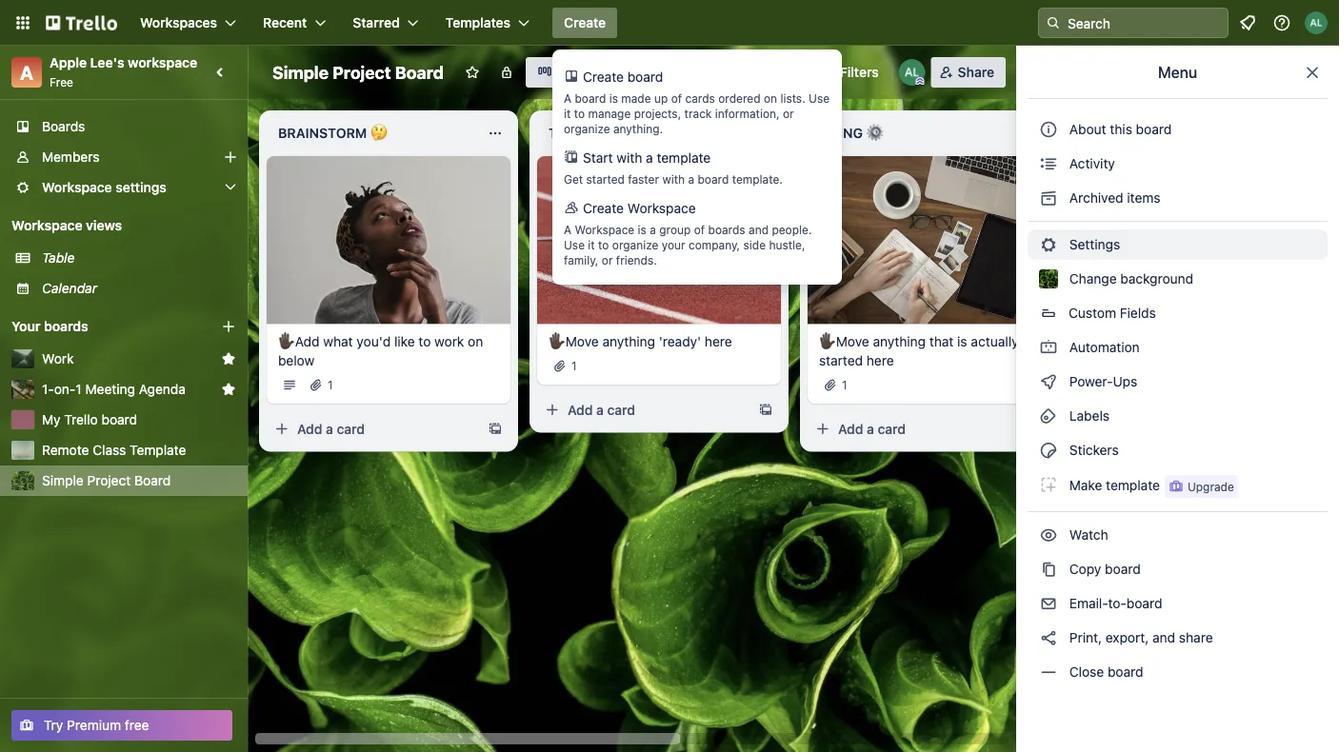 Task type: locate. For each thing, give the bounding box(es) containing it.
0 horizontal spatial create from template… image
[[488, 422, 503, 437]]

custom fields button
[[1028, 298, 1328, 329]]

1 vertical spatial started
[[819, 353, 863, 368]]

1 horizontal spatial on
[[764, 91, 777, 105]]

automation link
[[1028, 333, 1328, 363]]

2 horizontal spatial to
[[598, 238, 609, 252]]

✋🏿 move anything 'ready' here
[[549, 334, 732, 349]]

✋🏿 inside ✋🏿 add what you'd like to work on below
[[278, 334, 292, 349]]

organize up the friends.
[[612, 238, 659, 252]]

remote class template link
[[42, 441, 236, 460]]

search image
[[1046, 15, 1061, 30]]

1 vertical spatial is
[[638, 223, 647, 236]]

starred
[[353, 15, 400, 30]]

change background
[[1066, 271, 1194, 287]]

is inside the create board a board is made up of cards ordered on lists. use it to manage projects, track information, or organize anything.
[[609, 91, 618, 105]]

add board image
[[221, 319, 236, 334]]

sm image left archived
[[1039, 189, 1059, 208]]

card down ✋🏿 move anything that is actually started here
[[878, 421, 906, 437]]

sm image for settings
[[1039, 235, 1059, 254]]

1 vertical spatial create from template… image
[[488, 422, 503, 437]]

0 horizontal spatial is
[[609, 91, 618, 105]]

sm image left close
[[1039, 663, 1059, 682]]

0 horizontal spatial card
[[337, 421, 365, 437]]

with up faster
[[617, 150, 642, 166]]

1 vertical spatial template
[[1106, 478, 1160, 493]]

a down ✋🏿 move anything 'ready' here
[[597, 402, 604, 418]]

your boards with 5 items element
[[11, 315, 192, 338]]

0 horizontal spatial started
[[586, 172, 625, 186]]

sm image inside the close board link
[[1039, 663, 1059, 682]]

0 vertical spatial template
[[657, 150, 711, 166]]

a inside create workspace a workspace is a group of boards and people. use it to organize your company, side hustle, family, or friends.
[[650, 223, 656, 236]]

1 vertical spatial or
[[602, 253, 613, 267]]

is right that
[[958, 334, 968, 349]]

1-
[[42, 382, 54, 397]]

a down the board link on the left top of the page
[[564, 91, 572, 105]]

a down what
[[326, 421, 333, 437]]

labels
[[1066, 408, 1110, 424]]

'ready'
[[659, 334, 701, 349]]

1 vertical spatial to
[[598, 238, 609, 252]]

sm image for copy board
[[1039, 560, 1059, 579]]

0 vertical spatial project
[[333, 62, 391, 82]]

here
[[705, 334, 732, 349], [867, 353, 894, 368]]

trello
[[64, 412, 98, 428]]

sm image inside power-ups link
[[1039, 373, 1059, 392]]

1 horizontal spatial here
[[867, 353, 894, 368]]

start
[[583, 150, 613, 166]]

sm image inside stickers link
[[1039, 441, 1059, 460]]

share button
[[932, 57, 1006, 88]]

create for create workspace a workspace is a group of boards and people. use it to organize your company, side hustle, family, or friends.
[[583, 201, 624, 216]]

1-on-1 meeting agenda
[[42, 382, 186, 397]]

create down get
[[583, 201, 624, 216]]

0 horizontal spatial use
[[564, 238, 585, 252]]

start with a template get started faster with a board template.
[[564, 150, 783, 186]]

6 sm image from the top
[[1039, 475, 1059, 494]]

it inside create workspace a workspace is a group of boards and people. use it to organize your company, side hustle, family, or friends.
[[588, 238, 595, 252]]

actually
[[971, 334, 1019, 349]]

2 starred icon image from the top
[[221, 382, 236, 397]]

1-on-1 meeting agenda button
[[42, 380, 213, 399]]

2 anything from the left
[[873, 334, 926, 349]]

0 horizontal spatial simple project board
[[42, 473, 171, 489]]

create for create
[[564, 15, 606, 30]]

card down ✋🏿 move anything 'ready' here
[[607, 402, 636, 418]]

0 vertical spatial of
[[671, 91, 682, 105]]

like
[[394, 334, 415, 349]]

1 horizontal spatial ✋🏿
[[549, 334, 562, 349]]

apple lee's workspace link
[[50, 55, 197, 71]]

workspace
[[128, 55, 197, 71]]

sm image left power-
[[1039, 373, 1059, 392]]

sm image for power-ups
[[1039, 373, 1059, 392]]

sm image inside activity link
[[1039, 154, 1059, 173]]

apple lee (applelee29) image right the open information menu icon
[[1305, 11, 1328, 34]]

3 ✋🏿 from the left
[[819, 334, 833, 349]]

organize
[[564, 122, 610, 135], [612, 238, 659, 252]]

use
[[809, 91, 830, 105], [564, 238, 585, 252]]

print,
[[1070, 630, 1102, 646]]

organize inside the create board a board is made up of cards ordered on lists. use it to manage projects, track information, or organize anything.
[[564, 122, 610, 135]]

create up manage
[[583, 69, 624, 85]]

board right this
[[1136, 121, 1172, 137]]

0 vertical spatial or
[[783, 107, 794, 120]]

0 horizontal spatial add a card
[[297, 421, 365, 437]]

add a card for what
[[297, 421, 365, 437]]

anything left 'ready'
[[603, 334, 656, 349]]

1 horizontal spatial boards
[[708, 223, 746, 236]]

apple lee (applelee29) image right filters
[[899, 59, 926, 86]]

what
[[323, 334, 353, 349]]

on left lists.
[[764, 91, 777, 105]]

2 vertical spatial create
[[583, 201, 624, 216]]

boards link
[[0, 111, 248, 142]]

0 horizontal spatial to
[[419, 334, 431, 349]]

0 vertical spatial simple
[[272, 62, 329, 82]]

card for anything
[[607, 402, 636, 418]]

templates
[[446, 15, 511, 30]]

0 horizontal spatial or
[[602, 253, 613, 267]]

a inside the create board a board is made up of cards ordered on lists. use it to manage projects, track information, or organize anything.
[[564, 91, 572, 105]]

simple down recent 'dropdown button'
[[272, 62, 329, 82]]

of inside create workspace a workspace is a group of boards and people. use it to organize your company, side hustle, family, or friends.
[[694, 223, 705, 236]]

sm image left copy
[[1039, 560, 1059, 579]]

1 horizontal spatial it
[[588, 238, 595, 252]]

0 vertical spatial simple project board
[[272, 62, 444, 82]]

1 vertical spatial starred icon image
[[221, 382, 236, 397]]

1 starred icon image from the top
[[221, 352, 236, 367]]

0 horizontal spatial template
[[657, 150, 711, 166]]

create inside button
[[564, 15, 606, 30]]

workspace up group
[[628, 201, 696, 216]]

0 horizontal spatial and
[[749, 223, 769, 236]]

on right the work
[[468, 334, 483, 349]]

add a card down ✋🏿 move anything 'ready' here
[[568, 402, 636, 418]]

1 horizontal spatial is
[[638, 223, 647, 236]]

4 sm image from the top
[[1039, 407, 1059, 426]]

project down class
[[87, 473, 131, 489]]

2 horizontal spatial card
[[878, 421, 906, 437]]

7 sm image from the top
[[1039, 629, 1059, 648]]

sm image inside the archived items link
[[1039, 189, 1059, 208]]

1 vertical spatial apple lee (applelee29) image
[[899, 59, 926, 86]]

1 horizontal spatial add a card
[[568, 402, 636, 418]]

1 horizontal spatial board
[[395, 62, 444, 82]]

upgrade
[[1188, 480, 1235, 494]]

0 vertical spatial to
[[574, 107, 585, 120]]

and left the share
[[1153, 630, 1176, 646]]

1 down ✋🏿 move anything that is actually started here
[[842, 379, 848, 392]]

to up "family,"
[[598, 238, 609, 252]]

0 horizontal spatial simple
[[42, 473, 84, 489]]

0 horizontal spatial anything
[[603, 334, 656, 349]]

doing ⚙️
[[819, 125, 880, 141]]

use inside the create board a board is made up of cards ordered on lists. use it to manage projects, track information, or organize anything.
[[809, 91, 830, 105]]

use inside create workspace a workspace is a group of boards and people. use it to organize your company, side hustle, family, or friends.
[[564, 238, 585, 252]]

1 anything from the left
[[603, 334, 656, 349]]

1 horizontal spatial with
[[663, 172, 685, 186]]

anything inside the ✋🏿 move anything 'ready' here link
[[603, 334, 656, 349]]

a inside create workspace a workspace is a group of boards and people. use it to organize your company, side hustle, family, or friends.
[[564, 223, 572, 236]]

0 vertical spatial here
[[705, 334, 732, 349]]

cards
[[685, 91, 715, 105]]

customize views image
[[617, 63, 636, 82]]

of up company,
[[694, 223, 705, 236]]

your
[[662, 238, 686, 252]]

is for a
[[638, 223, 647, 236]]

project down 'starred'
[[333, 62, 391, 82]]

is inside create workspace a workspace is a group of boards and people. use it to organize your company, side hustle, family, or friends.
[[638, 223, 647, 236]]

1 horizontal spatial card
[[607, 402, 636, 418]]

add
[[295, 334, 320, 349], [568, 402, 593, 418], [297, 421, 322, 437], [838, 421, 864, 437]]

2 ✋🏿 from the left
[[549, 334, 562, 349]]

3 sm image from the top
[[1039, 373, 1059, 392]]

✋🏿 move anything that is actually started here
[[819, 334, 1019, 368]]

add a card button down ✋🏿 move anything 'ready' here
[[537, 395, 751, 426]]

sm image for print, export, and share
[[1039, 629, 1059, 648]]

starred icon image
[[221, 352, 236, 367], [221, 382, 236, 397]]

1 up trello
[[76, 382, 82, 397]]

✋🏿
[[278, 334, 292, 349], [549, 334, 562, 349], [819, 334, 833, 349]]

board
[[628, 69, 663, 85], [575, 91, 606, 105], [1136, 121, 1172, 137], [698, 172, 729, 186], [101, 412, 137, 428], [1105, 562, 1141, 577], [1127, 596, 1163, 612], [1108, 665, 1144, 680]]

about this board button
[[1028, 114, 1328, 145]]

1 horizontal spatial create from template… image
[[758, 403, 774, 418]]

or right "family,"
[[602, 253, 613, 267]]

1 horizontal spatial anything
[[873, 334, 926, 349]]

is up manage
[[609, 91, 618, 105]]

or down lists.
[[783, 107, 794, 120]]

1 vertical spatial and
[[1153, 630, 1176, 646]]

copy
[[1070, 562, 1102, 577]]

sm image inside automation link
[[1039, 338, 1059, 357]]

0 horizontal spatial it
[[564, 107, 571, 120]]

0 horizontal spatial on
[[468, 334, 483, 349]]

0 vertical spatial boards
[[708, 223, 746, 236]]

✋🏿 inside ✋🏿 move anything that is actually started here
[[819, 334, 833, 349]]

sm image left automation
[[1039, 338, 1059, 357]]

starred button
[[341, 8, 430, 38]]

this
[[1110, 121, 1133, 137]]

add a card down ✋🏿 move anything that is actually started here
[[838, 421, 906, 437]]

or
[[783, 107, 794, 120], [602, 253, 613, 267]]

0 vertical spatial use
[[809, 91, 830, 105]]

apple
[[50, 55, 87, 71]]

print, export, and share link
[[1028, 623, 1328, 654]]

sm image for watch
[[1039, 526, 1059, 545]]

0 horizontal spatial apple lee (applelee29) image
[[899, 59, 926, 86]]

board inside my trello board link
[[101, 412, 137, 428]]

sm image inside copy board 'link'
[[1039, 560, 1059, 579]]

create from template… image for ✋🏿 move anything 'ready' here
[[758, 403, 774, 418]]

move
[[566, 334, 599, 349], [836, 334, 870, 349]]

sm image left email-
[[1039, 595, 1059, 614]]

work
[[435, 334, 464, 349]]

brainstorm 🤔
[[278, 125, 384, 141]]

boards inside create workspace a workspace is a group of boards and people. use it to organize your company, side hustle, family, or friends.
[[708, 223, 746, 236]]

sm image left labels
[[1039, 407, 1059, 426]]

email-to-board link
[[1028, 589, 1328, 619]]

0 vertical spatial starred icon image
[[221, 352, 236, 367]]

0 vertical spatial on
[[764, 91, 777, 105]]

sm image left the activity
[[1039, 154, 1059, 173]]

sm image left stickers
[[1039, 441, 1059, 460]]

to up todo 📚
[[574, 107, 585, 120]]

1 move from the left
[[566, 334, 599, 349]]

meeting
[[85, 382, 135, 397]]

1 vertical spatial on
[[468, 334, 483, 349]]

sm image left "make"
[[1039, 475, 1059, 494]]

0 notifications image
[[1237, 11, 1260, 34]]

1 horizontal spatial template
[[1106, 478, 1160, 493]]

with right faster
[[663, 172, 685, 186]]

create inside the create board a board is made up of cards ordered on lists. use it to manage projects, track information, or organize anything.
[[583, 69, 624, 85]]

anything.
[[613, 122, 663, 135]]

remote class template
[[42, 443, 186, 458]]

0 vertical spatial is
[[609, 91, 618, 105]]

sm image for email-to-board
[[1039, 595, 1059, 614]]

simple project board down class
[[42, 473, 171, 489]]

board inside email-to-board link
[[1127, 596, 1163, 612]]

1 vertical spatial simple
[[42, 473, 84, 489]]

0 horizontal spatial of
[[671, 91, 682, 105]]

1 horizontal spatial use
[[809, 91, 830, 105]]

change background link
[[1028, 264, 1328, 294]]

email-to-board
[[1066, 596, 1163, 612]]

1 horizontal spatial or
[[783, 107, 794, 120]]

1 horizontal spatial simple
[[272, 62, 329, 82]]

1 vertical spatial it
[[588, 238, 595, 252]]

settings
[[116, 180, 167, 195]]

archived items
[[1066, 190, 1161, 206]]

0 vertical spatial organize
[[564, 122, 610, 135]]

board left star or unstar board image at the top left
[[395, 62, 444, 82]]

1 vertical spatial a
[[564, 91, 572, 105]]

sm image left watch
[[1039, 526, 1059, 545]]

on inside ✋🏿 add what you'd like to work on below
[[468, 334, 483, 349]]

is up the friends.
[[638, 223, 647, 236]]

1 horizontal spatial organize
[[612, 238, 659, 252]]

organize inside create workspace a workspace is a group of boards and people. use it to organize your company, side hustle, family, or friends.
[[612, 238, 659, 252]]

a
[[20, 61, 33, 83], [564, 91, 572, 105], [564, 223, 572, 236]]

✋🏿 move anything that is actually started here link
[[819, 332, 1040, 370]]

1 down what
[[328, 379, 333, 392]]

2 horizontal spatial add a card button
[[808, 414, 1021, 445]]

5 sm image from the top
[[1039, 441, 1059, 460]]

sm image inside watch link
[[1039, 526, 1059, 545]]

work button
[[42, 350, 213, 369]]

with
[[617, 150, 642, 166], [663, 172, 685, 186]]

board down export,
[[1108, 665, 1144, 680]]

board up the remote class template
[[101, 412, 137, 428]]

0 vertical spatial create
[[564, 15, 606, 30]]

simple project board inside board name text box
[[272, 62, 444, 82]]

2 horizontal spatial is
[[958, 334, 968, 349]]

back to home image
[[46, 8, 117, 38]]

board inside about this board button
[[1136, 121, 1172, 137]]

✋🏿 add what you'd like to work on below
[[278, 334, 483, 368]]

of right up
[[671, 91, 682, 105]]

0 horizontal spatial move
[[566, 334, 599, 349]]

2 sm image from the top
[[1039, 189, 1059, 208]]

workspace down members
[[42, 180, 112, 195]]

sm image inside "settings" link
[[1039, 235, 1059, 254]]

move down "family,"
[[566, 334, 599, 349]]

1 horizontal spatial to
[[574, 107, 585, 120]]

board
[[395, 62, 444, 82], [558, 64, 596, 80], [134, 473, 171, 489]]

sm image left the settings
[[1039, 235, 1059, 254]]

add a card for anything
[[568, 402, 636, 418]]

add inside ✋🏿 add what you'd like to work on below
[[295, 334, 320, 349]]

1 down ✋🏿 move anything 'ready' here
[[572, 360, 577, 373]]

sm image
[[777, 57, 804, 84], [1039, 235, 1059, 254], [1039, 338, 1059, 357], [1039, 526, 1059, 545], [1039, 560, 1059, 579], [1039, 595, 1059, 614], [1039, 663, 1059, 682]]

create from template… image
[[758, 403, 774, 418], [488, 422, 503, 437]]

group
[[660, 223, 691, 236]]

1 vertical spatial here
[[867, 353, 894, 368]]

1 horizontal spatial of
[[694, 223, 705, 236]]

0 horizontal spatial ✋🏿
[[278, 334, 292, 349]]

2 vertical spatial to
[[419, 334, 431, 349]]

a link
[[11, 57, 42, 88]]

card for what
[[337, 421, 365, 437]]

0 vertical spatial it
[[564, 107, 571, 120]]

templates button
[[434, 8, 541, 38]]

of for workspace
[[694, 223, 705, 236]]

create inside create workspace a workspace is a group of boards and people. use it to organize your company, side hustle, family, or friends.
[[583, 201, 624, 216]]

0 horizontal spatial project
[[87, 473, 131, 489]]

simple down remote
[[42, 473, 84, 489]]

move inside the ✋🏿 move anything 'ready' here link
[[566, 334, 599, 349]]

template.
[[732, 172, 783, 186]]

sm image inside the print, export, and share link
[[1039, 629, 1059, 648]]

1 horizontal spatial project
[[333, 62, 391, 82]]

BRAINSTORM 🤔 text field
[[267, 118, 476, 149]]

sm image inside labels link
[[1039, 407, 1059, 426]]

activity link
[[1028, 149, 1328, 179]]

board down template in the left bottom of the page
[[134, 473, 171, 489]]

board up the print, export, and share
[[1127, 596, 1163, 612]]

simple inside board name text box
[[272, 62, 329, 82]]

1 horizontal spatial move
[[836, 334, 870, 349]]

simple project board down 'starred'
[[272, 62, 444, 82]]

to-
[[1109, 596, 1127, 612]]

1 vertical spatial of
[[694, 223, 705, 236]]

anything for 'ready'
[[603, 334, 656, 349]]

workspace up table
[[11, 218, 82, 233]]

workspace inside popup button
[[42, 180, 112, 195]]

✋🏿 for ✋🏿 add what you'd like to work on below
[[278, 334, 292, 349]]

Search field
[[1061, 9, 1228, 37]]

2 horizontal spatial ✋🏿
[[819, 334, 833, 349]]

a up "family,"
[[564, 223, 572, 236]]

workspace
[[42, 180, 112, 195], [628, 201, 696, 216], [11, 218, 82, 233], [575, 223, 635, 236]]

boards up work
[[44, 319, 88, 334]]

organize down manage
[[564, 122, 610, 135]]

of inside the create board a board is made up of cards ordered on lists. use it to manage projects, track information, or organize anything.
[[671, 91, 682, 105]]

print, export, and share
[[1066, 630, 1213, 646]]

2 move from the left
[[836, 334, 870, 349]]

1 inside button
[[76, 382, 82, 397]]

it up "family,"
[[588, 238, 595, 252]]

watch link
[[1028, 520, 1328, 551]]

workspace settings
[[42, 180, 167, 195]]

1 horizontal spatial add a card button
[[537, 395, 751, 426]]

board left template.
[[698, 172, 729, 186]]

board inside text box
[[395, 62, 444, 82]]

apple lee (applelee29) image
[[1305, 11, 1328, 34], [899, 59, 926, 86]]

it inside the create board a board is made up of cards ordered on lists. use it to manage projects, track information, or organize anything.
[[564, 107, 571, 120]]

workspace navigation collapse icon image
[[208, 59, 234, 86]]

board inside the close board link
[[1108, 665, 1144, 680]]

add a card button down ✋🏿 add what you'd like to work on below
[[267, 414, 480, 445]]

a left group
[[650, 223, 656, 236]]

1 vertical spatial use
[[564, 238, 585, 252]]

is inside ✋🏿 move anything that is actually started here
[[958, 334, 968, 349]]

labels link
[[1028, 401, 1328, 432]]

⚙️
[[867, 125, 880, 141]]

1 vertical spatial boards
[[44, 319, 88, 334]]

template right "make"
[[1106, 478, 1160, 493]]

sm image left print,
[[1039, 629, 1059, 648]]

0 vertical spatial with
[[617, 150, 642, 166]]

a for create board
[[564, 91, 572, 105]]

sm image for make template
[[1039, 475, 1059, 494]]

power-
[[1070, 374, 1113, 390]]

and up "side"
[[749, 223, 769, 236]]

recent button
[[252, 8, 338, 38]]

1 vertical spatial organize
[[612, 238, 659, 252]]

sm image
[[1039, 154, 1059, 173], [1039, 189, 1059, 208], [1039, 373, 1059, 392], [1039, 407, 1059, 426], [1039, 441, 1059, 460], [1039, 475, 1059, 494], [1039, 629, 1059, 648]]

a
[[646, 150, 653, 166], [688, 172, 695, 186], [650, 223, 656, 236], [597, 402, 604, 418], [326, 421, 333, 437], [867, 421, 875, 437]]

card down ✋🏿 add what you'd like to work on below
[[337, 421, 365, 437]]

use right lists.
[[809, 91, 830, 105]]

members link
[[0, 142, 248, 172]]

a left the free
[[20, 61, 33, 83]]

0 horizontal spatial add a card button
[[267, 414, 480, 445]]

create
[[564, 15, 606, 30], [583, 69, 624, 85], [583, 201, 624, 216]]

or inside create workspace a workspace is a group of boards and people. use it to organize your company, side hustle, family, or friends.
[[602, 253, 613, 267]]

1 ✋🏿 from the left
[[278, 334, 292, 349]]

and
[[749, 223, 769, 236], [1153, 630, 1176, 646]]

0 horizontal spatial organize
[[564, 122, 610, 135]]

copy board link
[[1028, 555, 1328, 585]]

add a card button down ✋🏿 move anything that is actually started here
[[808, 414, 1021, 445]]

0 vertical spatial and
[[749, 223, 769, 236]]

2 vertical spatial is
[[958, 334, 968, 349]]

add a card down below
[[297, 421, 365, 437]]

template up faster
[[657, 150, 711, 166]]

boards up company,
[[708, 223, 746, 236]]

0 vertical spatial apple lee (applelee29) image
[[1305, 11, 1328, 34]]

move inside ✋🏿 move anything that is actually started here
[[836, 334, 870, 349]]

anything left that
[[873, 334, 926, 349]]

board left customize views icon
[[558, 64, 596, 80]]

1 horizontal spatial started
[[819, 353, 863, 368]]

✋🏿 for ✋🏿 move anything 'ready' here
[[549, 334, 562, 349]]

sm image inside email-to-board link
[[1039, 595, 1059, 614]]

to right like
[[419, 334, 431, 349]]

move left that
[[836, 334, 870, 349]]

1 sm image from the top
[[1039, 154, 1059, 173]]

sm image for stickers
[[1039, 441, 1059, 460]]

create up the board link on the left top of the page
[[564, 15, 606, 30]]

board up to- at right bottom
[[1105, 562, 1141, 577]]

a for create workspace
[[564, 223, 572, 236]]

Board name text field
[[263, 57, 454, 88]]

sm image for archived items
[[1039, 189, 1059, 208]]

it up todo
[[564, 107, 571, 120]]

1 vertical spatial create
[[583, 69, 624, 85]]

board inside copy board 'link'
[[1105, 562, 1141, 577]]

custom fields
[[1069, 305, 1156, 321]]

family,
[[564, 253, 599, 267]]

use up "family,"
[[564, 238, 585, 252]]

anything inside ✋🏿 move anything that is actually started here
[[873, 334, 926, 349]]



Task type: vqa. For each thing, say whether or not it's contained in the screenshot.
template board image
no



Task type: describe. For each thing, give the bounding box(es) containing it.
below
[[278, 353, 315, 368]]

table link
[[42, 249, 236, 268]]

add for you'd's add a card 'button'
[[297, 421, 322, 437]]

starred icon image for work
[[221, 352, 236, 367]]

up
[[655, 91, 668, 105]]

members
[[42, 149, 100, 165]]

add for add a card 'button' associated with 'ready'
[[568, 402, 593, 418]]

workspaces
[[140, 15, 217, 30]]

simple project board link
[[42, 472, 236, 491]]

to inside create workspace a workspace is a group of boards and people. use it to organize your company, side hustle, family, or friends.
[[598, 238, 609, 252]]

🤔
[[370, 125, 384, 141]]

power-ups
[[1066, 374, 1141, 390]]

this member is an admin of this board. image
[[916, 77, 925, 86]]

work
[[42, 351, 74, 367]]

here inside ✋🏿 move anything that is actually started here
[[867, 353, 894, 368]]

recent
[[263, 15, 307, 30]]

todo
[[549, 125, 587, 141]]

try
[[44, 718, 63, 734]]

move for ✋🏿 move anything that is actually started here
[[836, 334, 870, 349]]

ordered
[[719, 91, 761, 105]]

private image
[[499, 65, 514, 80]]

add for the rightmost add a card 'button'
[[838, 421, 864, 437]]

0 horizontal spatial here
[[705, 334, 732, 349]]

to inside ✋🏿 add what you'd like to work on below
[[419, 334, 431, 349]]

change
[[1070, 271, 1117, 287]]

upgrade button
[[1165, 475, 1238, 498]]

copy board
[[1066, 562, 1141, 577]]

power-ups link
[[1028, 367, 1328, 397]]

track
[[685, 107, 712, 120]]

workspace views
[[11, 218, 122, 233]]

archived items link
[[1028, 183, 1328, 213]]

or inside the create board a board is made up of cards ordered on lists. use it to manage projects, track information, or organize anything.
[[783, 107, 794, 120]]

ups
[[1113, 374, 1138, 390]]

0 vertical spatial a
[[20, 61, 33, 83]]

open information menu image
[[1273, 13, 1292, 32]]

close board
[[1066, 665, 1144, 680]]

share
[[958, 64, 995, 80]]

export,
[[1106, 630, 1149, 646]]

workspace up "family,"
[[575, 223, 635, 236]]

archived
[[1070, 190, 1124, 206]]

project inside board name text box
[[333, 62, 391, 82]]

boards
[[42, 119, 85, 134]]

apple lee's workspace free
[[50, 55, 197, 89]]

sm image for activity
[[1039, 154, 1059, 173]]

my trello board
[[42, 412, 137, 428]]

create for create board a board is made up of cards ordered on lists. use it to manage projects, track information, or organize anything.
[[583, 69, 624, 85]]

template
[[130, 443, 186, 458]]

share
[[1179, 630, 1213, 646]]

sm image for close board
[[1039, 663, 1059, 682]]

is for actually
[[958, 334, 968, 349]]

board inside start with a template get started faster with a board template.
[[698, 172, 729, 186]]

try premium free
[[44, 718, 149, 734]]

remote
[[42, 443, 89, 458]]

create from template… image for ✋🏿 add what you'd like to work on below
[[488, 422, 503, 437]]

items
[[1127, 190, 1161, 206]]

1 horizontal spatial apple lee (applelee29) image
[[1305, 11, 1328, 34]]

create button
[[553, 8, 618, 38]]

close
[[1070, 665, 1104, 680]]

calendar
[[42, 281, 97, 296]]

board up made
[[628, 69, 663, 85]]

primary element
[[0, 0, 1340, 46]]

and inside create workspace a workspace is a group of boards and people. use it to organize your company, side hustle, family, or friends.
[[749, 223, 769, 236]]

create board a board is made up of cards ordered on lists. use it to manage projects, track information, or organize anything.
[[564, 69, 830, 135]]

DOING ⚙️ text field
[[808, 118, 1018, 149]]

create workspace a workspace is a group of boards and people. use it to organize your company, side hustle, family, or friends.
[[564, 201, 812, 267]]

TODO 📚 text field
[[537, 118, 747, 149]]

sm image up lists.
[[777, 57, 804, 84]]

starred icon image for 1-on-1 meeting agenda
[[221, 382, 236, 397]]

2 horizontal spatial board
[[558, 64, 596, 80]]

my
[[42, 412, 61, 428]]

information,
[[715, 107, 780, 120]]

get
[[564, 172, 583, 186]]

background
[[1121, 271, 1194, 287]]

star or unstar board image
[[465, 65, 480, 80]]

on-
[[54, 382, 76, 397]]

side
[[744, 238, 766, 252]]

custom
[[1069, 305, 1117, 321]]

make template
[[1066, 478, 1160, 493]]

board up manage
[[575, 91, 606, 105]]

settings link
[[1028, 230, 1328, 260]]

menu
[[1158, 63, 1198, 81]]

0 horizontal spatial board
[[134, 473, 171, 489]]

1 vertical spatial project
[[87, 473, 131, 489]]

a down ✋🏿 move anything that is actually started here
[[867, 421, 875, 437]]

views
[[86, 218, 122, 233]]

✋🏿 move anything 'ready' here link
[[549, 332, 770, 351]]

doing
[[819, 125, 863, 141]]

started inside start with a template get started faster with a board template.
[[586, 172, 625, 186]]

0 horizontal spatial boards
[[44, 319, 88, 334]]

table
[[42, 250, 75, 266]]

anything for that
[[873, 334, 926, 349]]

automation
[[1066, 340, 1140, 355]]

lists.
[[781, 91, 806, 105]]

1 vertical spatial simple project board
[[42, 473, 171, 489]]

move for ✋🏿 move anything 'ready' here
[[566, 334, 599, 349]]

premium
[[67, 718, 121, 734]]

todo 📚
[[549, 125, 604, 141]]

a up faster
[[646, 150, 653, 166]]

template inside start with a template get started faster with a board template.
[[657, 150, 711, 166]]

company,
[[689, 238, 740, 252]]

1 horizontal spatial and
[[1153, 630, 1176, 646]]

brainstorm
[[278, 125, 367, 141]]

0 horizontal spatial with
[[617, 150, 642, 166]]

close board link
[[1028, 657, 1328, 688]]

my trello board link
[[42, 411, 236, 430]]

you'd
[[357, 334, 391, 349]]

sm image for labels
[[1039, 407, 1059, 426]]

stickers
[[1066, 443, 1119, 458]]

✋🏿 for ✋🏿 move anything that is actually started here
[[819, 334, 833, 349]]

projects,
[[634, 107, 681, 120]]

to inside the create board a board is made up of cards ordered on lists. use it to manage projects, track information, or organize anything.
[[574, 107, 585, 120]]

manage
[[588, 107, 631, 120]]

free
[[50, 75, 73, 89]]

2 horizontal spatial add a card
[[838, 421, 906, 437]]

is for made
[[609, 91, 618, 105]]

✋🏿 add what you'd like to work on below link
[[278, 332, 499, 370]]

add a card button for 'ready'
[[537, 395, 751, 426]]

add a card button for you'd
[[267, 414, 480, 445]]

your boards
[[11, 319, 88, 334]]

lee's
[[90, 55, 124, 71]]

sm image for automation
[[1039, 338, 1059, 357]]

a right faster
[[688, 172, 695, 186]]

started inside ✋🏿 move anything that is actually started here
[[819, 353, 863, 368]]

agenda
[[139, 382, 186, 397]]

on inside the create board a board is made up of cards ordered on lists. use it to manage projects, track information, or organize anything.
[[764, 91, 777, 105]]

of for board
[[671, 91, 682, 105]]

activity
[[1066, 156, 1116, 171]]

about
[[1070, 121, 1107, 137]]

filters button
[[812, 57, 885, 88]]

friends.
[[616, 253, 657, 267]]



